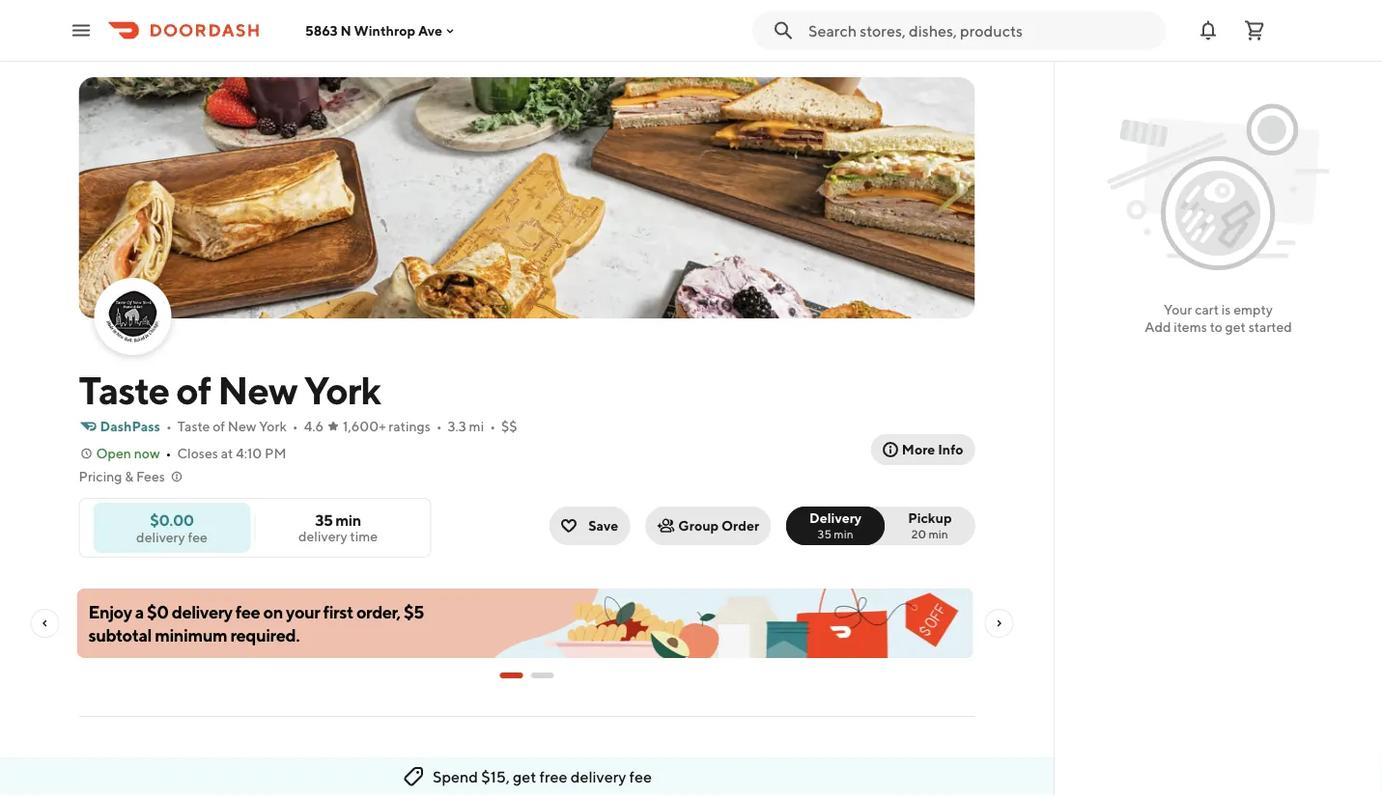 Task type: vqa. For each thing, say whether or not it's contained in the screenshot.
topmost Chick-fil-A
no



Task type: describe. For each thing, give the bounding box(es) containing it.
spend $15, get free delivery fee
[[433, 768, 652, 787]]

a
[[135, 602, 144, 622]]

order,
[[356, 602, 401, 622]]

next button of carousel image
[[952, 768, 967, 783]]

pricing & fees
[[79, 469, 165, 485]]

0 vertical spatial of
[[176, 367, 211, 413]]

your
[[286, 602, 320, 622]]

fees
[[136, 469, 165, 485]]

group
[[678, 518, 719, 534]]

required.
[[230, 625, 300, 646]]

group order
[[678, 518, 759, 534]]

1 vertical spatial taste
[[177, 419, 210, 435]]

more info
[[902, 442, 963, 458]]

first
[[323, 602, 353, 622]]

2 horizontal spatial fee
[[629, 768, 652, 787]]

info
[[938, 442, 963, 458]]

subtotal
[[88, 625, 152, 646]]

on
[[263, 602, 283, 622]]

$5
[[404, 602, 424, 622]]

$$
[[501, 419, 517, 435]]

minimum
[[155, 625, 227, 646]]

free
[[539, 768, 567, 787]]

3.3 mi • $$
[[448, 419, 517, 435]]

notification bell image
[[1197, 19, 1220, 42]]

select promotional banner element
[[500, 659, 554, 693]]

1 vertical spatial new
[[228, 419, 256, 435]]

1,600+
[[343, 419, 386, 435]]

save button
[[550, 507, 630, 546]]

pm
[[265, 446, 286, 462]]

mi
[[469, 419, 484, 435]]

your cart is empty add items to get started
[[1145, 302, 1292, 335]]

fee inside $0.00 delivery fee
[[188, 529, 208, 545]]

5863 n winthrop ave
[[305, 22, 442, 38]]

delivery right free
[[570, 768, 626, 787]]

4.6
[[304, 419, 324, 435]]

items
[[1174, 319, 1207, 335]]

35 inside delivery 35 min
[[818, 527, 832, 541]]

group order button
[[645, 507, 771, 546]]

3.3
[[448, 419, 466, 435]]

min inside 35 min delivery time
[[335, 511, 361, 530]]

• left 3.3
[[436, 419, 442, 435]]

featured
[[79, 762, 176, 789]]

• closes at 4:10 pm
[[166, 446, 286, 462]]

previous button of carousel image
[[913, 768, 929, 783]]

1,600+ ratings •
[[343, 419, 442, 435]]

$0
[[147, 602, 169, 622]]

delivery inside $0.00 delivery fee
[[136, 529, 185, 545]]

4:10
[[236, 446, 262, 462]]

more
[[902, 442, 935, 458]]

• right now
[[166, 446, 171, 462]]

pricing & fees button
[[79, 467, 184, 487]]

0 vertical spatial york
[[304, 367, 381, 413]]

open menu image
[[70, 19, 93, 42]]

enjoy a $0 delivery fee on your first order, $5 subtotal minimum required.
[[88, 602, 424, 646]]

featured items
[[79, 762, 241, 789]]

0 vertical spatial taste of new york
[[79, 367, 381, 413]]

delivery inside 35 min delivery time
[[298, 529, 347, 545]]

$0.00 delivery fee
[[136, 511, 208, 545]]



Task type: locate. For each thing, give the bounding box(es) containing it.
0 vertical spatial fee
[[188, 529, 208, 545]]

empty
[[1233, 302, 1273, 318]]

delivery up minimum
[[172, 602, 232, 622]]

1 horizontal spatial taste
[[177, 419, 210, 435]]

35 down "delivery"
[[818, 527, 832, 541]]

featured items heading
[[79, 760, 241, 791]]

of
[[176, 367, 211, 413], [213, 419, 225, 435]]

35
[[315, 511, 333, 530], [818, 527, 832, 541]]

fee left the on
[[235, 602, 260, 622]]

delivery
[[809, 510, 862, 526]]

5863 n winthrop ave button
[[305, 22, 458, 38]]

1 horizontal spatial fee
[[235, 602, 260, 622]]

min inside pickup 20 min
[[929, 527, 948, 541]]

get left free
[[513, 768, 536, 787]]

1 vertical spatial fee
[[235, 602, 260, 622]]

1 horizontal spatial min
[[834, 527, 853, 541]]

open
[[96, 446, 131, 462]]

your
[[1164, 302, 1192, 318]]

enjoy
[[88, 602, 132, 622]]

1 vertical spatial of
[[213, 419, 225, 435]]

35 left time
[[315, 511, 333, 530]]

1 horizontal spatial 35
[[818, 527, 832, 541]]

taste of new york image
[[79, 77, 975, 319], [96, 280, 169, 353]]

min up first on the left of page
[[335, 511, 361, 530]]

min down "delivery"
[[834, 527, 853, 541]]

0 vertical spatial taste
[[79, 367, 169, 413]]

0 vertical spatial new
[[218, 367, 297, 413]]

0 horizontal spatial fee
[[188, 529, 208, 545]]

35 inside 35 min delivery time
[[315, 511, 333, 530]]

taste up dashpass
[[79, 367, 169, 413]]

delivery down fees
[[136, 529, 185, 545]]

delivery
[[298, 529, 347, 545], [136, 529, 185, 545], [172, 602, 232, 622], [570, 768, 626, 787]]

taste up closes
[[177, 419, 210, 435]]

get right to
[[1225, 319, 1246, 335]]

add
[[1145, 319, 1171, 335]]

at
[[221, 446, 233, 462]]

fee
[[188, 529, 208, 545], [235, 602, 260, 622], [629, 768, 652, 787]]

5863
[[305, 22, 338, 38]]

dashpass
[[100, 419, 160, 435]]

york up pm
[[259, 419, 287, 435]]

1 vertical spatial get
[[513, 768, 536, 787]]

2 horizontal spatial min
[[929, 527, 948, 541]]

0 horizontal spatial get
[[513, 768, 536, 787]]

started
[[1248, 319, 1292, 335]]

1 vertical spatial taste of new york
[[177, 419, 287, 435]]

of up closes
[[176, 367, 211, 413]]

save
[[588, 518, 618, 534]]

pickup
[[908, 510, 952, 526]]

0 horizontal spatial 35
[[315, 511, 333, 530]]

york
[[304, 367, 381, 413], [259, 419, 287, 435]]

0 vertical spatial get
[[1225, 319, 1246, 335]]

&
[[125, 469, 133, 485]]

0 horizontal spatial taste
[[79, 367, 169, 413]]

$0.00
[[150, 511, 194, 529]]

york up the 1,600+
[[304, 367, 381, 413]]

1 horizontal spatial york
[[304, 367, 381, 413]]

closes
[[177, 446, 218, 462]]

ave
[[418, 22, 442, 38]]

ratings
[[389, 419, 430, 435]]

min inside delivery 35 min
[[834, 527, 853, 541]]

min for pickup
[[929, 527, 948, 541]]

0 horizontal spatial of
[[176, 367, 211, 413]]

more info button
[[871, 435, 975, 466]]

items
[[181, 762, 241, 789]]

of up "• closes at 4:10 pm"
[[213, 419, 225, 435]]

fee right free
[[629, 768, 652, 787]]

• left 4.6 at the bottom
[[292, 419, 298, 435]]

0 horizontal spatial york
[[259, 419, 287, 435]]

min for delivery
[[834, 527, 853, 541]]

2 vertical spatial fee
[[629, 768, 652, 787]]

None radio
[[786, 507, 885, 546], [873, 507, 975, 546], [786, 507, 885, 546], [873, 507, 975, 546]]

time
[[350, 529, 378, 545]]

• right dashpass
[[166, 419, 172, 435]]

now
[[134, 446, 160, 462]]

min down the pickup
[[929, 527, 948, 541]]

Store search: begin typing to search for stores available on DoorDash text field
[[808, 20, 1154, 41]]

1 vertical spatial york
[[259, 419, 287, 435]]

0 horizontal spatial min
[[335, 511, 361, 530]]

fee down closes
[[188, 529, 208, 545]]

1 horizontal spatial of
[[213, 419, 225, 435]]

get inside 'your cart is empty add items to get started'
[[1225, 319, 1246, 335]]

is
[[1222, 302, 1231, 318]]

20
[[912, 527, 926, 541]]

• right mi
[[490, 419, 495, 435]]

min
[[335, 511, 361, 530], [834, 527, 853, 541], [929, 527, 948, 541]]

pickup 20 min
[[908, 510, 952, 541]]

to
[[1210, 319, 1222, 335]]

$15,
[[481, 768, 510, 787]]

new
[[218, 367, 297, 413], [228, 419, 256, 435]]

n
[[340, 22, 351, 38]]

winthrop
[[354, 22, 415, 38]]

delivery inside 'enjoy a $0 delivery fee on your first order, $5 subtotal minimum required.'
[[172, 602, 232, 622]]

spend
[[433, 768, 478, 787]]

order
[[721, 518, 759, 534]]

pricing
[[79, 469, 122, 485]]

1 horizontal spatial get
[[1225, 319, 1246, 335]]

get
[[1225, 319, 1246, 335], [513, 768, 536, 787]]

open now
[[96, 446, 160, 462]]

delivery 35 min
[[809, 510, 862, 541]]

•
[[166, 419, 172, 435], [292, 419, 298, 435], [436, 419, 442, 435], [490, 419, 495, 435], [166, 446, 171, 462]]

35 min delivery time
[[298, 511, 378, 545]]

fee inside 'enjoy a $0 delivery fee on your first order, $5 subtotal minimum required.'
[[235, 602, 260, 622]]

cart
[[1195, 302, 1219, 318]]

taste of new york
[[79, 367, 381, 413], [177, 419, 287, 435]]

taste
[[79, 367, 169, 413], [177, 419, 210, 435]]

delivery left time
[[298, 529, 347, 545]]

0 items, open order cart image
[[1243, 19, 1266, 42]]

order methods option group
[[786, 507, 975, 546]]

dashpass •
[[100, 419, 172, 435]]



